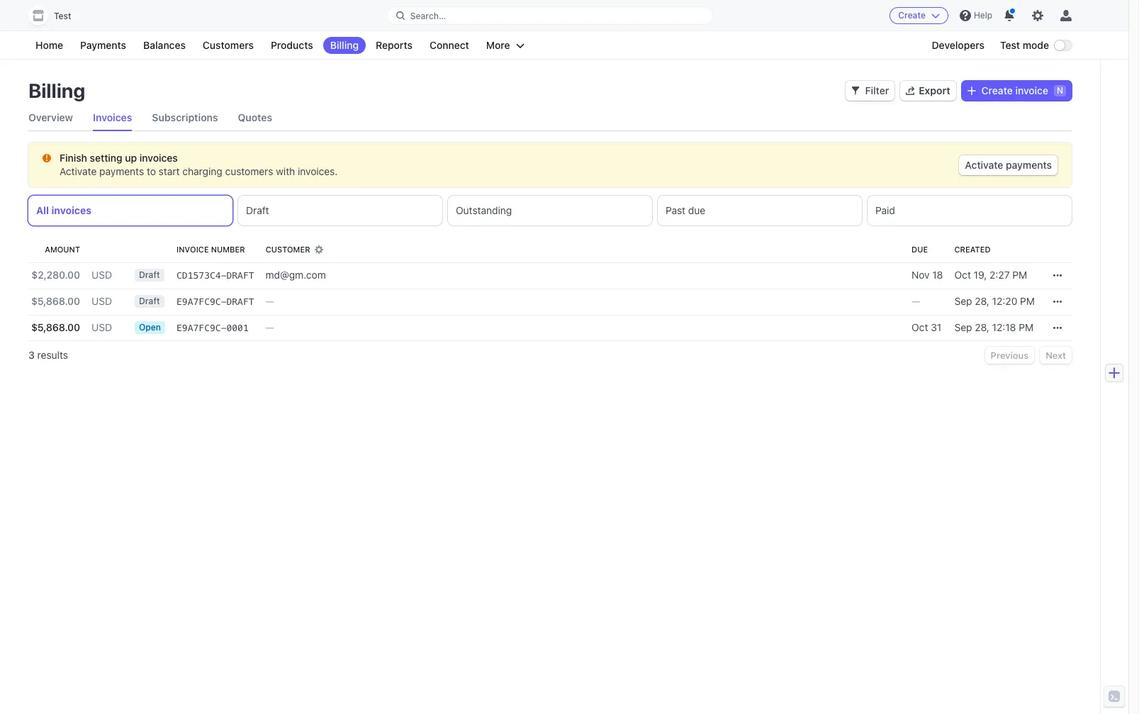 Task type: describe. For each thing, give the bounding box(es) containing it.
create invoice
[[982, 84, 1049, 96]]

1 horizontal spatial activate
[[965, 159, 1004, 171]]

connect
[[430, 39, 469, 51]]

invoices
[[93, 111, 132, 123]]

previous button
[[985, 347, 1035, 364]]

invoices inside button
[[51, 204, 92, 216]]

usd for e9a7fc9c-0001
[[92, 321, 112, 333]]

open
[[139, 322, 161, 333]]

open link
[[129, 315, 171, 341]]

cd1573c4-
[[177, 270, 227, 281]]

$2,280.00
[[31, 269, 80, 281]]

test button
[[28, 6, 85, 26]]

due
[[912, 245, 928, 254]]

mode
[[1023, 39, 1050, 51]]

draft inside button
[[246, 204, 269, 216]]

sep 28, 12:18 pm link
[[949, 315, 1041, 341]]

outstanding button
[[448, 196, 652, 226]]

sep 28, 12:20 pm
[[955, 295, 1035, 307]]

usd for cd1573c4-draft
[[92, 269, 112, 281]]

past due button
[[658, 196, 862, 226]]

oct 19, 2:27 pm
[[955, 269, 1028, 281]]

with
[[276, 165, 295, 177]]

svg image up next button
[[1054, 324, 1062, 332]]

all invoices
[[36, 204, 92, 216]]

home link
[[28, 37, 70, 54]]

due
[[688, 204, 706, 216]]

next button
[[1040, 347, 1072, 364]]

subscriptions link
[[152, 105, 218, 130]]

nov 18
[[912, 269, 944, 281]]

create for create invoice
[[982, 84, 1013, 96]]

products
[[271, 39, 313, 51]]

home
[[35, 39, 63, 51]]

sep 28, 12:18 pm
[[955, 321, 1034, 333]]

previous
[[991, 350, 1029, 361]]

results
[[37, 349, 68, 361]]

— for —
[[912, 295, 921, 307]]

connect link
[[423, 37, 476, 54]]

invoices link
[[93, 105, 132, 130]]

outstanding
[[456, 204, 512, 216]]

oct 19, 2:27 pm link
[[949, 262, 1041, 289]]

draft for 1st draft link from the top
[[139, 269, 160, 280]]

up
[[125, 152, 137, 164]]

pm for sep 28, 12:20 pm
[[1021, 295, 1035, 307]]

18
[[933, 269, 944, 281]]

paid button
[[868, 196, 1072, 226]]

developers link
[[925, 37, 992, 54]]

12:20
[[993, 295, 1018, 307]]

filter button
[[846, 81, 895, 101]]

number
[[211, 245, 245, 254]]

2:27
[[990, 269, 1010, 281]]

cd1573c4-draft link
[[171, 262, 260, 289]]

0001
[[227, 323, 249, 333]]

e9a7fc9c-draft link
[[171, 289, 260, 315]]

paid
[[876, 204, 896, 216]]

invoices.
[[298, 165, 338, 177]]

draft button
[[238, 196, 443, 226]]

create button
[[890, 7, 949, 24]]

draft for second draft link from the top
[[139, 296, 160, 306]]

e9a7fc9c-0001
[[177, 323, 249, 333]]

usd link for cd1573c4-draft
[[86, 262, 118, 289]]

28, for 12:18
[[975, 321, 990, 333]]

payments inside finish setting up invoices activate payments to start charging customers with invoices.
[[99, 165, 144, 177]]

Search… text field
[[388, 7, 713, 24]]

activate inside finish setting up invoices activate payments to start charging customers with invoices.
[[60, 165, 97, 177]]

customers link
[[196, 37, 261, 54]]

past due
[[666, 204, 706, 216]]

all invoices button
[[28, 196, 233, 226]]

usd link for —
[[86, 289, 118, 315]]

export
[[919, 84, 951, 96]]

all
[[36, 204, 49, 216]]

export button
[[901, 81, 956, 101]]

created
[[955, 245, 991, 254]]

test mode
[[1001, 39, 1050, 51]]

notifications image
[[1004, 10, 1016, 21]]

nov 18 link
[[906, 262, 949, 289]]

payments
[[80, 39, 126, 51]]

pm for oct 19, 2:27 pm
[[1013, 269, 1028, 281]]

oct 31
[[912, 321, 942, 333]]

reports link
[[369, 37, 420, 54]]

customers
[[225, 165, 273, 177]]

— down md@gm.com
[[266, 295, 274, 307]]

reports
[[376, 39, 413, 51]]

test for test
[[54, 11, 71, 21]]

invoices inside finish setting up invoices activate payments to start charging customers with invoices.
[[140, 152, 178, 164]]

$5,868.00 link for —
[[28, 289, 86, 315]]

balances
[[143, 39, 186, 51]]

— for e9a7fc9c-0001
[[266, 321, 274, 333]]

help
[[974, 10, 993, 21]]

more
[[486, 39, 510, 51]]



Task type: vqa. For each thing, say whether or not it's contained in the screenshot.
Shipping details
no



Task type: locate. For each thing, give the bounding box(es) containing it.
pm inside oct 19, 2:27 pm link
[[1013, 269, 1028, 281]]

1 horizontal spatial oct
[[955, 269, 971, 281]]

12:18
[[993, 321, 1017, 333]]

balances link
[[136, 37, 193, 54]]

setting
[[90, 152, 123, 164]]

0 vertical spatial create
[[899, 10, 926, 21]]

1 $5,868.00 from the top
[[31, 295, 80, 307]]

1 svg image from the left
[[851, 87, 860, 95]]

2 vertical spatial draft
[[139, 296, 160, 306]]

2 28, from the top
[[975, 321, 990, 333]]

oct
[[955, 269, 971, 281], [912, 321, 929, 333]]

1 horizontal spatial create
[[982, 84, 1013, 96]]

svg image left filter at the right top
[[851, 87, 860, 95]]

invoices
[[140, 152, 178, 164], [51, 204, 92, 216]]

create
[[899, 10, 926, 21], [982, 84, 1013, 96]]

— down nov
[[912, 295, 921, 307]]

n
[[1057, 85, 1064, 96]]

0 horizontal spatial payments
[[99, 165, 144, 177]]

test up home at the top of the page
[[54, 11, 71, 21]]

0 horizontal spatial billing
[[28, 79, 85, 102]]

0 vertical spatial draft
[[246, 204, 269, 216]]

customer
[[266, 245, 310, 254]]

payments
[[1006, 159, 1052, 171], [99, 165, 144, 177]]

svg image right 'export'
[[968, 87, 976, 95]]

0 vertical spatial pm
[[1013, 269, 1028, 281]]

3 usd link from the top
[[86, 315, 118, 341]]

1 vertical spatial pm
[[1021, 295, 1035, 307]]

draft
[[246, 204, 269, 216], [139, 269, 160, 280], [139, 296, 160, 306]]

1 vertical spatial usd
[[92, 295, 112, 307]]

$5,868.00 up "results"
[[31, 321, 80, 333]]

quotes
[[238, 111, 272, 123]]

products link
[[264, 37, 320, 54]]

1 vertical spatial billing
[[28, 79, 85, 102]]

1 horizontal spatial payments
[[1006, 159, 1052, 171]]

tab list
[[28, 105, 1072, 131], [28, 196, 1072, 226]]

draft for e9a7fc9c-
[[227, 296, 254, 307]]

—
[[266, 295, 274, 307], [912, 295, 921, 307], [266, 321, 274, 333]]

finish
[[60, 152, 87, 164]]

0 horizontal spatial activate
[[60, 165, 97, 177]]

0 horizontal spatial test
[[54, 11, 71, 21]]

1 28, from the top
[[975, 295, 990, 307]]

more button
[[479, 37, 532, 54]]

0 vertical spatial draft
[[227, 270, 254, 281]]

e9a7fc9c-draft
[[177, 296, 254, 307]]

cd1573c4-draft
[[177, 270, 254, 281]]

usd link
[[86, 262, 118, 289], [86, 289, 118, 315], [86, 315, 118, 341]]

md@gm.com
[[266, 269, 326, 281]]

charging
[[182, 165, 223, 177]]

create up developers link
[[899, 10, 926, 21]]

1 draft from the top
[[227, 270, 254, 281]]

1 vertical spatial oct
[[912, 321, 929, 333]]

0 horizontal spatial create
[[899, 10, 926, 21]]

pm right 2:27
[[1013, 269, 1028, 281]]

tab list containing overview
[[28, 105, 1072, 131]]

usd link for e9a7fc9c-0001
[[86, 315, 118, 341]]

search…
[[410, 10, 446, 21]]

1 vertical spatial $5,868.00
[[31, 321, 80, 333]]

usd for —
[[92, 295, 112, 307]]

draft for cd1573c4-
[[227, 270, 254, 281]]

create inside create 'button'
[[899, 10, 926, 21]]

pm
[[1013, 269, 1028, 281], [1021, 295, 1035, 307], [1019, 321, 1034, 333]]

invoice number
[[177, 245, 245, 254]]

1 vertical spatial tab list
[[28, 196, 1072, 226]]

billing left reports
[[330, 39, 359, 51]]

0 horizontal spatial invoices
[[51, 204, 92, 216]]

nov
[[912, 269, 930, 281]]

2 vertical spatial usd
[[92, 321, 112, 333]]

start
[[159, 165, 180, 177]]

draft up 0001
[[227, 296, 254, 307]]

sep for sep 28, 12:18 pm
[[955, 321, 973, 333]]

svg image inside filter popup button
[[851, 87, 860, 95]]

invoices up to at the top of page
[[140, 152, 178, 164]]

tab list containing all invoices
[[28, 196, 1072, 226]]

svg image
[[851, 87, 860, 95], [968, 87, 976, 95]]

payments inside activate payments link
[[1006, 159, 1052, 171]]

1 tab list from the top
[[28, 105, 1072, 131]]

e9a7fc9c-0001 link
[[171, 315, 260, 341]]

$5,868.00 for e9a7fc9c-0001
[[31, 321, 80, 333]]

0 horizontal spatial oct
[[912, 321, 929, 333]]

28, left '12:20' at the right top of the page
[[975, 295, 990, 307]]

2 draft link from the top
[[129, 289, 171, 315]]

31
[[931, 321, 942, 333]]

subscriptions
[[152, 111, 218, 123]]

0 vertical spatial $5,868.00
[[31, 295, 80, 307]]

1 usd from the top
[[92, 269, 112, 281]]

2 $5,868.00 from the top
[[31, 321, 80, 333]]

test inside button
[[54, 11, 71, 21]]

$5,868.00 link down $2,280.00
[[28, 289, 86, 315]]

test left "mode" on the right top of page
[[1001, 39, 1021, 51]]

0 vertical spatial sep
[[955, 295, 973, 307]]

19,
[[974, 269, 987, 281]]

pm right '12:20' at the right top of the page
[[1021, 295, 1035, 307]]

— link
[[260, 289, 906, 315], [906, 289, 949, 315], [260, 315, 906, 341]]

1 vertical spatial invoices
[[51, 204, 92, 216]]

oct left 19,
[[955, 269, 971, 281]]

test for test mode
[[1001, 39, 1021, 51]]

0 vertical spatial oct
[[955, 269, 971, 281]]

0 vertical spatial 28,
[[975, 295, 990, 307]]

help button
[[954, 4, 998, 27]]

activate payments link
[[960, 155, 1058, 175]]

pm for sep 28, 12:18 pm
[[1019, 321, 1034, 333]]

sep for sep 28, 12:20 pm
[[955, 295, 973, 307]]

draft up 'open'
[[139, 296, 160, 306]]

1 horizontal spatial svg image
[[968, 87, 976, 95]]

1 $5,868.00 link from the top
[[28, 289, 86, 315]]

0 vertical spatial invoices
[[140, 152, 178, 164]]

$5,868.00 link
[[28, 289, 86, 315], [28, 315, 86, 341]]

1 horizontal spatial billing
[[330, 39, 359, 51]]

0 horizontal spatial svg image
[[851, 87, 860, 95]]

sep 28, 12:20 pm link
[[949, 289, 1041, 315]]

2 e9a7fc9c- from the top
[[177, 323, 227, 333]]

draft left cd1573c4-
[[139, 269, 160, 280]]

test
[[54, 11, 71, 21], [1001, 39, 1021, 51]]

draft link
[[129, 262, 171, 289], [129, 289, 171, 315]]

overview link
[[28, 105, 73, 130]]

pm inside sep 28, 12:18 pm link
[[1019, 321, 1034, 333]]

pm inside sep 28, 12:20 pm link
[[1021, 295, 1035, 307]]

1 sep from the top
[[955, 295, 973, 307]]

Search… search field
[[388, 7, 713, 24]]

activate up paid button
[[965, 159, 1004, 171]]

draft link left cd1573c4-
[[129, 262, 171, 289]]

1 vertical spatial draft
[[227, 296, 254, 307]]

$5,868.00 link up "results"
[[28, 315, 86, 341]]

activate payments
[[965, 159, 1052, 171]]

oct left 31
[[912, 321, 929, 333]]

invoice
[[1016, 84, 1049, 96]]

draft down number
[[227, 270, 254, 281]]

— link for oct
[[260, 315, 906, 341]]

0 vertical spatial test
[[54, 11, 71, 21]]

1 usd link from the top
[[86, 262, 118, 289]]

draft down customers
[[246, 204, 269, 216]]

0 vertical spatial billing
[[330, 39, 359, 51]]

— link for sep
[[906, 289, 949, 315]]

1 draft link from the top
[[129, 262, 171, 289]]

28,
[[975, 295, 990, 307], [975, 321, 990, 333]]

filter
[[866, 84, 889, 96]]

2 vertical spatial pm
[[1019, 321, 1034, 333]]

0 vertical spatial usd
[[92, 269, 112, 281]]

1 vertical spatial draft
[[139, 269, 160, 280]]

3 results
[[28, 349, 68, 361]]

$5,868.00 for —
[[31, 295, 80, 307]]

2 $5,868.00 link from the top
[[28, 315, 86, 341]]

draft link up 'open'
[[129, 289, 171, 315]]

oct 31 link
[[906, 315, 949, 341]]

28, left 12:18
[[975, 321, 990, 333]]

0 vertical spatial e9a7fc9c-
[[177, 296, 227, 307]]

activate
[[965, 159, 1004, 171], [60, 165, 97, 177]]

1 e9a7fc9c- from the top
[[177, 296, 227, 307]]

svg image right 2:27
[[1054, 271, 1062, 280]]

invoice
[[177, 245, 209, 254]]

2 sep from the top
[[955, 321, 973, 333]]

oct for oct 19, 2:27 pm
[[955, 269, 971, 281]]

e9a7fc9c- for 0001
[[177, 323, 227, 333]]

1 vertical spatial test
[[1001, 39, 1021, 51]]

customers
[[203, 39, 254, 51]]

svg image
[[43, 154, 51, 162], [1054, 271, 1062, 280], [1054, 297, 1062, 306], [1054, 324, 1062, 332]]

1 horizontal spatial invoices
[[140, 152, 178, 164]]

1 horizontal spatial test
[[1001, 39, 1021, 51]]

1 vertical spatial create
[[982, 84, 1013, 96]]

$5,868.00
[[31, 295, 80, 307], [31, 321, 80, 333]]

e9a7fc9c- for draft
[[177, 296, 227, 307]]

activate down finish
[[60, 165, 97, 177]]

create for create
[[899, 10, 926, 21]]

svg image left finish
[[43, 154, 51, 162]]

$5,868.00 down $2,280.00 link
[[31, 295, 80, 307]]

e9a7fc9c- down e9a7fc9c-draft link
[[177, 323, 227, 333]]

— right 0001
[[266, 321, 274, 333]]

payments link
[[73, 37, 133, 54]]

finish setting up invoices activate payments to start charging customers with invoices.
[[60, 152, 338, 177]]

2 usd from the top
[[92, 295, 112, 307]]

billing up overview
[[28, 79, 85, 102]]

invoices right all
[[51, 204, 92, 216]]

1 vertical spatial e9a7fc9c-
[[177, 323, 227, 333]]

3
[[28, 349, 35, 361]]

past
[[666, 204, 686, 216]]

28, for 12:20
[[975, 295, 990, 307]]

1 vertical spatial sep
[[955, 321, 973, 333]]

oct for oct 31
[[912, 321, 929, 333]]

amount
[[45, 245, 80, 254]]

$5,868.00 link for e9a7fc9c-0001
[[28, 315, 86, 341]]

draft
[[227, 270, 254, 281], [227, 296, 254, 307]]

billing link
[[323, 37, 366, 54]]

md@gm.com link
[[260, 262, 906, 289]]

pm right 12:18
[[1019, 321, 1034, 333]]

e9a7fc9c- down cd1573c4-
[[177, 296, 227, 307]]

3 usd from the top
[[92, 321, 112, 333]]

developers
[[932, 39, 985, 51]]

to
[[147, 165, 156, 177]]

sep
[[955, 295, 973, 307], [955, 321, 973, 333]]

2 draft from the top
[[227, 296, 254, 307]]

$2,280.00 link
[[28, 262, 86, 289]]

0 vertical spatial tab list
[[28, 105, 1072, 131]]

svg image right '12:20' at the right top of the page
[[1054, 297, 1062, 306]]

2 usd link from the top
[[86, 289, 118, 315]]

2 tab list from the top
[[28, 196, 1072, 226]]

1 vertical spatial 28,
[[975, 321, 990, 333]]

2 svg image from the left
[[968, 87, 976, 95]]

next
[[1046, 350, 1067, 361]]

create left invoice
[[982, 84, 1013, 96]]



